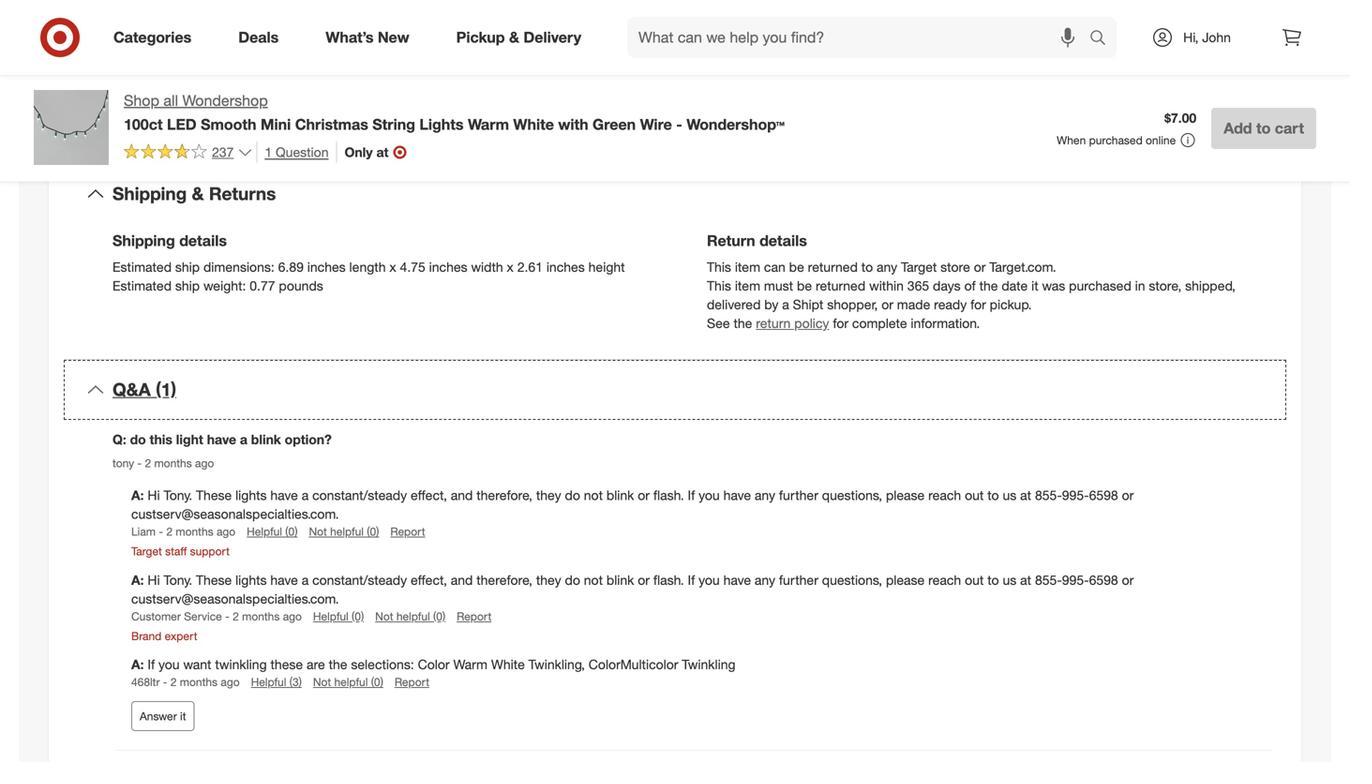 Task type: locate. For each thing, give the bounding box(es) containing it.
known
[[1000, 32, 1039, 48]]

inches right 4.75 at the top left
[[429, 259, 467, 275]]

flash. for liam - 2 months ago
[[653, 487, 684, 504]]

1 vertical spatial helpful  (0) button
[[313, 608, 364, 624]]

1 hi tony. these lights have a constant/steady effect, and therefore, they do not blink or flash. if you have any further questions, please reach out to us at 855-995-6598 or custserv@seasonalspecialties.com. from the top
[[131, 487, 1134, 522]]

1 vertical spatial blink
[[607, 487, 634, 504]]

helpful for liam - 2 months ago
[[247, 525, 282, 539]]

1 855- from the top
[[1035, 487, 1062, 504]]

effect, for liam - 2 months ago
[[411, 487, 447, 504]]

shipping for shipping details estimated ship dimensions: 6.89 inches length x 4.75 inches width x 2.61 inches height estimated ship weight: 0.77 pounds
[[113, 232, 175, 250]]

0 vertical spatial further
[[779, 487, 818, 504]]

0.77
[[250, 278, 275, 294]]

which right dehp,
[[949, 32, 983, 48]]

questions, for customer service - 2 months ago
[[822, 572, 882, 588]]

0 vertical spatial white
[[513, 115, 554, 133]]

ago down light
[[195, 456, 214, 470]]

2 ship from the top
[[175, 278, 200, 294]]

are
[[307, 656, 325, 673]]

a right by
[[782, 296, 789, 313]]

1 vertical spatial ship
[[175, 278, 200, 294]]

1 vertical spatial at
[[1020, 487, 1032, 504]]

0 vertical spatial therefore,
[[477, 487, 533, 504]]

at for liam - 2 months ago
[[1020, 487, 1032, 504]]

hi tony. these lights have a constant/steady effect, and therefore, they do not blink or flash. if you have any further questions, please reach out to us at 855-995-6598 or custserv@seasonalspecialties.com. for customer service - 2 months ago
[[131, 572, 1134, 607]]

estimated left weight:
[[113, 278, 172, 294]]

cause right hi,
[[1203, 32, 1238, 48]]

questions,
[[822, 487, 882, 504], [822, 572, 882, 588]]

reproductive
[[257, 51, 330, 67]]

new
[[378, 28, 409, 46]]

1 vertical spatial can
[[764, 259, 786, 275]]

1 vertical spatial constant/steady
[[312, 572, 407, 588]]

- right 'wire'
[[676, 115, 682, 133]]

(0) for customer service - 2 months ago
[[433, 609, 446, 623]]

a inside return details this item can be returned to any target store or target.com. this item must be returned within 365 days of the date it was purchased in store, shipped, delivered by a shipt shopper, or made ready for pickup. see the return policy for complete information.
[[782, 296, 789, 313]]

2 lights from the top
[[235, 572, 267, 588]]

0 vertical spatial 855-
[[1035, 487, 1062, 504]]

2 effect, from the top
[[411, 572, 447, 588]]

0 vertical spatial this
[[211, 32, 236, 48]]

pickup & delivery link
[[440, 17, 605, 58]]

store,
[[1149, 278, 1182, 294]]

product
[[239, 32, 285, 48], [678, 119, 724, 136]]

be up must
[[789, 259, 804, 275]]

warm right the color
[[453, 656, 488, 673]]

support
[[190, 545, 230, 559]]

1 vertical spatial 6598
[[1089, 572, 1118, 588]]

helpful for liam - 2 months ago
[[330, 525, 364, 539]]

1 custserv@seasonalspecialties.com. from the top
[[131, 506, 339, 522]]

estimated
[[113, 259, 172, 275], [113, 278, 172, 294]]

know up www.p65warnings.ca.gov.
[[603, 32, 634, 48]]

2 constant/steady from the top
[[312, 572, 407, 588]]

2 inside q: do this light have a blink option? tony - 2 months ago
[[145, 456, 151, 470]]

report button for 468ltr - 2 months ago
[[395, 674, 429, 690]]

helpful right the liam - 2 months ago
[[247, 525, 282, 539]]

2 inches from the left
[[429, 259, 467, 275]]

1 vertical spatial lights
[[235, 572, 267, 588]]

state
[[675, 32, 706, 48], [1080, 32, 1110, 48]]

helpful up are
[[313, 609, 349, 623]]

please for customer service - 2 months ago
[[886, 572, 925, 588]]

0 vertical spatial for
[[971, 296, 986, 313]]

for
[[371, 51, 390, 67]]

this down return
[[707, 259, 731, 275]]

blink for liam - 2 months ago
[[607, 487, 634, 504]]

accurate
[[292, 119, 343, 136]]

when purchased online
[[1057, 133, 1176, 147]]

1 constant/steady from the top
[[312, 487, 407, 504]]

tony
[[113, 456, 134, 470]]

hi for liam
[[148, 487, 160, 504]]

when
[[1057, 133, 1086, 147]]

returned
[[808, 259, 858, 275], [816, 278, 866, 294]]

ship
[[175, 259, 200, 275], [175, 278, 200, 294]]

2 these from the top
[[196, 572, 232, 588]]

product left info.
[[678, 119, 724, 136]]

the
[[653, 32, 672, 48], [1058, 32, 1076, 48], [123, 119, 142, 136], [979, 278, 998, 294], [734, 315, 752, 331], [329, 656, 347, 673]]

hi for customer
[[148, 572, 160, 588]]

these for 2
[[196, 572, 232, 588]]

inches up pounds
[[307, 259, 346, 275]]

1 vertical spatial helpful
[[396, 609, 430, 623]]

state right known
[[1080, 32, 1110, 48]]

constant/steady for liam - 2 months ago
[[312, 487, 407, 504]]

0 vertical spatial us
[[1003, 487, 1017, 504]]

2 tony. from the top
[[164, 572, 192, 588]]

estimated down shipping & returns on the left top of the page
[[113, 259, 172, 275]]

for down shopper,
[[833, 315, 849, 331]]

0 vertical spatial not
[[309, 525, 327, 539]]

0 horizontal spatial state
[[675, 32, 706, 48]]

0 vertical spatial not helpful  (0) button
[[309, 524, 379, 540]]

0 vertical spatial do
[[130, 431, 146, 448]]

q&a (1)
[[113, 379, 176, 400]]

blink
[[251, 431, 281, 448], [607, 487, 634, 504], [607, 572, 634, 588]]

not
[[584, 487, 603, 504], [584, 572, 603, 588]]

item down "all"
[[146, 119, 171, 136]]

not down are
[[313, 675, 331, 689]]

- right the tony
[[137, 456, 142, 470]]

you inside this product can expose you to chemicals including lead, which is know to the state of california to cause cancer, and dehp, which is known to the state of california to cause developmental and reproductive harm. for more information go to www.p65warnings.ca.gov.
[[361, 32, 382, 48]]

0 vertical spatial know
[[603, 32, 634, 48]]

reach for liam - 2 months ago
[[928, 487, 961, 504]]

details inside shipping details estimated ship dimensions: 6.89 inches length x 4.75 inches width x 2.61 inches height estimated ship weight: 0.77 pounds
[[179, 232, 227, 250]]

flash.
[[653, 487, 684, 504], [653, 572, 684, 588]]

in
[[1135, 278, 1145, 294]]

(0)
[[285, 525, 298, 539], [367, 525, 379, 539], [352, 609, 364, 623], [433, 609, 446, 623], [371, 675, 383, 689]]

0 vertical spatial out
[[965, 487, 984, 504]]

any for customer service - 2 months ago
[[755, 572, 775, 588]]

1 vertical spatial helpful  (0)
[[313, 609, 364, 623]]

1 6598 from the top
[[1089, 487, 1118, 504]]

1 flash. from the top
[[653, 487, 684, 504]]

search
[[1081, 30, 1126, 48]]

this inside this product can expose you to chemicals including lead, which is know to the state of california to cause cancer, and dehp, which is known to the state of california to cause developmental and reproductive harm. for more information go to www.p65warnings.ca.gov.
[[211, 32, 236, 48]]

www.p65warnings.ca.gov
[[683, 51, 841, 67]]

2 not from the top
[[584, 572, 603, 588]]

us
[[1003, 487, 1017, 504], [1003, 572, 1017, 588]]

helpful  (0) button right the liam - 2 months ago
[[247, 524, 298, 540]]

0 horizontal spatial california
[[725, 32, 780, 48]]

warm right lights
[[468, 115, 509, 133]]

1 they from the top
[[536, 487, 561, 504]]

0 horizontal spatial know
[[492, 119, 523, 136]]

2 vertical spatial helpful
[[334, 675, 368, 689]]

1 vertical spatial be
[[797, 278, 812, 294]]

ago down twinkling
[[221, 675, 240, 689]]

white left the 'it.' in the left top of the page
[[513, 115, 554, 133]]

wire
[[640, 115, 672, 133]]

2 vertical spatial at
[[1020, 572, 1032, 588]]

lights down q: do this light have a blink option? tony - 2 months ago
[[235, 487, 267, 504]]

it left was
[[1031, 278, 1039, 294]]

1 vertical spatial for
[[833, 315, 849, 331]]

they for liam - 2 months ago
[[536, 487, 561, 504]]

1 vertical spatial white
[[491, 656, 525, 673]]

shipping & returns
[[113, 183, 276, 205]]

2 6598 from the top
[[1089, 572, 1118, 588]]

of up 'www.p65warnings.ca.gov' 'link'
[[710, 32, 721, 48]]

2 855- from the top
[[1035, 572, 1062, 588]]

a right light
[[240, 431, 247, 448]]

0 vertical spatial not
[[584, 487, 603, 504]]

2 vertical spatial any
[[755, 572, 775, 588]]

not for customer service - 2 months ago
[[375, 609, 393, 623]]

$7.00
[[1165, 110, 1197, 126]]

q&a (1) button
[[64, 360, 1286, 420]]

1 therefore, from the top
[[477, 487, 533, 504]]

answer it button
[[131, 702, 195, 732]]

warm inside shop all wondershop 100ct led smooth mini christmas string lights warm white with green wire - wondershop™
[[468, 115, 509, 133]]

1 vertical spatial reach
[[928, 572, 961, 588]]

2 horizontal spatial inches
[[546, 259, 585, 275]]

it right the answer
[[180, 710, 186, 724]]

995-
[[1062, 487, 1089, 504], [1062, 572, 1089, 588]]

custserv@seasonalspecialties.com. for ago
[[131, 506, 339, 522]]

0 horizontal spatial &
[[192, 183, 204, 205]]

1 not from the top
[[584, 487, 603, 504]]

2 vertical spatial item
[[735, 278, 760, 294]]

a: up "468ltr"
[[131, 656, 144, 673]]

1 vertical spatial out
[[965, 572, 984, 588]]

this up delivered
[[707, 278, 731, 294]]

0 horizontal spatial is
[[590, 32, 599, 48]]

& inside dropdown button
[[192, 183, 204, 205]]

details up must
[[760, 232, 807, 250]]

can up must
[[764, 259, 786, 275]]

and
[[883, 32, 906, 48], [231, 51, 253, 67], [451, 487, 473, 504], [451, 572, 473, 588]]

2 vertical spatial this
[[707, 278, 731, 294]]

0 vertical spatial product
[[239, 32, 285, 48]]

string
[[372, 115, 415, 133]]

0 vertical spatial want
[[445, 119, 473, 136]]

with
[[558, 115, 588, 133]]

out for customer service - 2 months ago
[[965, 572, 984, 588]]

2 right "468ltr"
[[170, 675, 177, 689]]

reach for customer service - 2 months ago
[[928, 572, 961, 588]]

ship left weight:
[[175, 278, 200, 294]]

x left 4.75 at the top left
[[389, 259, 396, 275]]

shipping
[[113, 183, 187, 205], [113, 232, 175, 250]]

1 further from the top
[[779, 487, 818, 504]]

0 vertical spatial ship
[[175, 259, 200, 275]]

1 vertical spatial not
[[375, 609, 393, 623]]

helpful
[[247, 525, 282, 539], [313, 609, 349, 623], [251, 675, 286, 689]]

0 vertical spatial helpful  (0) button
[[247, 524, 298, 540]]

1 vertical spatial not
[[584, 572, 603, 588]]

2 flash. from the top
[[653, 572, 684, 588]]

2 reach from the top
[[928, 572, 961, 588]]

6598
[[1089, 487, 1118, 504], [1089, 572, 1118, 588]]

1 vertical spatial effect,
[[411, 572, 447, 588]]

6598 for liam - 2 months ago
[[1089, 487, 1118, 504]]

state up www.p65warnings.ca.gov
[[675, 32, 706, 48]]

custserv@seasonalspecialties.com. up customer service - 2 months ago
[[131, 591, 339, 607]]

complete
[[852, 315, 907, 331]]

2 shipping from the top
[[113, 232, 175, 250]]

go
[[497, 51, 512, 67]]

months down the this
[[154, 456, 192, 470]]

0 vertical spatial it
[[1031, 278, 1039, 294]]

1 vertical spatial not helpful  (0)
[[375, 609, 446, 623]]

0 vertical spatial helpful  (0)
[[247, 525, 298, 539]]

tony. down staff
[[164, 572, 192, 588]]

2 right the tony
[[145, 456, 151, 470]]

add to cart button
[[1212, 108, 1316, 149]]

know left about
[[492, 119, 523, 136]]

target down liam
[[131, 545, 162, 559]]

1 horizontal spatial cause
[[1203, 32, 1238, 48]]

we
[[424, 119, 441, 136]]

months down twinkling
[[180, 675, 218, 689]]

answer it
[[140, 710, 186, 724]]

1 vertical spatial &
[[192, 183, 204, 205]]

further for customer service - 2 months ago
[[779, 572, 818, 588]]

helpful  (0) button up are
[[313, 608, 364, 624]]

0 vertical spatial &
[[509, 28, 519, 46]]

twinkling,
[[529, 656, 585, 673]]

q&a
[[113, 379, 151, 400]]

0 vertical spatial hi
[[148, 487, 160, 504]]

1 vertical spatial questions,
[[822, 572, 882, 588]]

report for customer service - 2 months ago
[[457, 609, 492, 623]]

do
[[130, 431, 146, 448], [565, 487, 580, 504], [565, 572, 580, 588]]

is up www.p65warnings.ca.gov.
[[590, 32, 599, 48]]

length
[[349, 259, 386, 275]]

white inside shop all wondershop 100ct led smooth mini christmas string lights warm white with green wire - wondershop™
[[513, 115, 554, 133]]

1 vertical spatial flash.
[[653, 572, 684, 588]]

shipping details estimated ship dimensions: 6.89 inches length x 4.75 inches width x 2.61 inches height estimated ship weight: 0.77 pounds
[[113, 232, 625, 294]]

helpful  (0) for liam - 2 months ago
[[247, 525, 298, 539]]

do inside q: do this light have a blink option? tony - 2 months ago
[[130, 431, 146, 448]]

1 vertical spatial estimated
[[113, 278, 172, 294]]

lights for ago
[[235, 487, 267, 504]]

2 custserv@seasonalspecialties.com. from the top
[[131, 591, 339, 607]]

california up www.p65warnings.ca.gov
[[725, 32, 780, 48]]

1 vertical spatial tony.
[[164, 572, 192, 588]]

4.75
[[400, 259, 425, 275]]

you
[[361, 32, 382, 48], [699, 487, 720, 504], [699, 572, 720, 588], [158, 656, 180, 673]]

helpful for 468ltr - 2 months ago
[[251, 675, 286, 689]]

ship left dimensions:
[[175, 259, 200, 275]]

a up are
[[302, 572, 309, 588]]

1 us from the top
[[1003, 487, 1017, 504]]

can up reproductive
[[289, 32, 310, 48]]

hi up liam
[[148, 487, 160, 504]]

0 vertical spatial blink
[[251, 431, 281, 448]]

for right "ready"
[[971, 296, 986, 313]]

1 shipping from the top
[[113, 183, 187, 205]]

not up selections:
[[375, 609, 393, 623]]

product up reproductive
[[239, 32, 285, 48]]

warm
[[468, 115, 509, 133], [453, 656, 488, 673]]

1 out from the top
[[965, 487, 984, 504]]

complete,
[[363, 119, 421, 136]]

want
[[445, 119, 473, 136], [183, 656, 211, 673]]

have inside q: do this light have a blink option? tony - 2 months ago
[[207, 431, 236, 448]]

1 vertical spatial not helpful  (0) button
[[375, 608, 446, 624]]

0 vertical spatial shipping
[[113, 183, 187, 205]]

x left 2.61
[[507, 259, 514, 275]]

1 vertical spatial they
[[536, 572, 561, 588]]

2 x from the left
[[507, 259, 514, 275]]

0 vertical spatial a:
[[131, 487, 148, 504]]

report for 468ltr - 2 months ago
[[395, 675, 429, 689]]

details up dimensions:
[[179, 232, 227, 250]]

1 vertical spatial a:
[[131, 572, 148, 588]]

helpful down these
[[251, 675, 286, 689]]

therefore, for customer service - 2 months ago
[[477, 572, 533, 588]]

which right lead,
[[552, 32, 586, 48]]

not helpful  (0) for 468ltr - 2 months ago
[[313, 675, 383, 689]]

1 is from the left
[[590, 32, 599, 48]]

a: for liam - 2 months ago
[[131, 487, 148, 504]]

1 vertical spatial therefore,
[[477, 572, 533, 588]]

any inside return details this item can be returned to any target store or target.com. this item must be returned within 365 days of the date it was purchased in store, shipped, delivered by a shipt shopper, or made ready for pickup. see the return policy for complete information.
[[877, 259, 897, 275]]

want up 468ltr - 2 months ago
[[183, 656, 211, 673]]

details inside return details this item can be returned to any target store or target.com. this item must be returned within 365 days of the date it was purchased in store, shipped, delivered by a shipt shopper, or made ready for pickup. see the return policy for complete information.
[[760, 232, 807, 250]]

2 they from the top
[[536, 572, 561, 588]]

us for liam - 2 months ago
[[1003, 487, 1017, 504]]

1 reach from the top
[[928, 487, 961, 504]]

what's
[[326, 28, 374, 46]]

helpful for customer service - 2 months ago
[[396, 609, 430, 623]]

0 horizontal spatial helpful  (0) button
[[247, 524, 298, 540]]

helpful  (0) right the liam - 2 months ago
[[247, 525, 298, 539]]

2 vertical spatial not helpful  (0) button
[[313, 674, 383, 690]]

target
[[901, 259, 937, 275], [131, 545, 162, 559]]

1 questions, from the top
[[822, 487, 882, 504]]

& down 237 'link'
[[192, 183, 204, 205]]

1 vertical spatial 995-
[[1062, 572, 1089, 588]]

& left lead,
[[509, 28, 519, 46]]

months up twinkling
[[242, 609, 280, 623]]

1 a: from the top
[[131, 487, 148, 504]]

it
[[1031, 278, 1039, 294], [180, 710, 186, 724]]

1 vertical spatial do
[[565, 487, 580, 504]]

ago inside q: do this light have a blink option? tony - 2 months ago
[[195, 456, 214, 470]]

1 hi from the top
[[148, 487, 160, 504]]

purchased left in
[[1069, 278, 1132, 294]]

a down option?
[[302, 487, 309, 504]]

1 which from the left
[[552, 32, 586, 48]]

1 tony. from the top
[[164, 487, 192, 504]]

therefore,
[[477, 487, 533, 504], [477, 572, 533, 588]]

1 cause from the left
[[799, 32, 834, 48]]

be up shipt on the top right
[[797, 278, 812, 294]]

purchased right when
[[1089, 133, 1143, 147]]

liam - 2 months ago
[[131, 525, 236, 539]]

item
[[146, 119, 171, 136], [735, 259, 760, 275], [735, 278, 760, 294]]

warm for color
[[453, 656, 488, 673]]

1 horizontal spatial target
[[901, 259, 937, 275]]

report button for customer service - 2 months ago
[[457, 608, 492, 624]]

white left twinkling,
[[491, 656, 525, 673]]

white for with
[[513, 115, 554, 133]]

855-
[[1035, 487, 1062, 504], [1035, 572, 1062, 588]]

www.p65warnings.ca.gov link
[[683, 51, 841, 67]]

2 up staff
[[166, 525, 173, 539]]

inches right 2.61
[[546, 259, 585, 275]]

to inside 'button'
[[1256, 119, 1271, 137]]

2 a: from the top
[[131, 572, 148, 588]]

green
[[593, 115, 636, 133]]

shipping down 237 'link'
[[113, 183, 187, 205]]

information.
[[911, 315, 980, 331]]

0 vertical spatial custserv@seasonalspecialties.com.
[[131, 506, 339, 522]]

want right we
[[445, 119, 473, 136]]

a: down the tony
[[131, 487, 148, 504]]

995- for customer service - 2 months ago
[[1062, 572, 1089, 588]]

is left known
[[987, 32, 996, 48]]

target up "365"
[[901, 259, 937, 275]]

shipping & returns button
[[64, 164, 1286, 224]]

1 vertical spatial product
[[678, 119, 724, 136]]

(0) for 468ltr - 2 months ago
[[371, 675, 383, 689]]

0 vertical spatial helpful
[[330, 525, 364, 539]]

not helpful  (0)
[[309, 525, 379, 539], [375, 609, 446, 623], [313, 675, 383, 689]]

0 vertical spatial warm
[[468, 115, 509, 133]]

0 horizontal spatial which
[[552, 32, 586, 48]]

have
[[207, 431, 236, 448], [270, 487, 298, 504], [723, 487, 751, 504], [270, 572, 298, 588], [723, 572, 751, 588]]

0 vertical spatial returned
[[808, 259, 858, 275]]

hi up customer
[[148, 572, 160, 588]]

pickup
[[456, 28, 505, 46]]

2
[[145, 456, 151, 470], [166, 525, 173, 539], [233, 609, 239, 623], [170, 675, 177, 689]]

about
[[527, 119, 561, 136]]

0 vertical spatial reach
[[928, 487, 961, 504]]

2 is from the left
[[987, 32, 996, 48]]

1 horizontal spatial california
[[1129, 32, 1184, 48]]

1 effect, from the top
[[411, 487, 447, 504]]

at for customer service - 2 months ago
[[1020, 572, 1032, 588]]

1 please from the top
[[886, 487, 925, 504]]

- right "468ltr"
[[163, 675, 167, 689]]

1 lights from the top
[[235, 487, 267, 504]]

shipping inside dropdown button
[[113, 183, 187, 205]]

or
[[347, 119, 359, 136], [974, 259, 986, 275], [882, 296, 894, 313], [638, 487, 650, 504], [1122, 487, 1134, 504], [638, 572, 650, 588], [1122, 572, 1134, 588]]

0 vertical spatial report button
[[390, 524, 425, 540]]

shipt
[[793, 296, 824, 313]]

developmental
[[141, 51, 227, 67]]

1 995- from the top
[[1062, 487, 1089, 504]]

1 vertical spatial custserv@seasonalspecialties.com.
[[131, 591, 339, 607]]

helpful  (0) up are
[[313, 609, 364, 623]]

1 vertical spatial target
[[131, 545, 162, 559]]

2 therefore, from the top
[[477, 572, 533, 588]]

christmas
[[295, 115, 368, 133]]

liam
[[131, 525, 156, 539]]

it inside button
[[180, 710, 186, 724]]

details
[[175, 119, 213, 136], [179, 232, 227, 250], [760, 232, 807, 250]]

1 vertical spatial report button
[[457, 608, 492, 624]]

of left hi,
[[1114, 32, 1125, 48]]

2 995- from the top
[[1062, 572, 1089, 588]]

855- for customer service - 2 months ago
[[1035, 572, 1062, 588]]

not down option?
[[309, 525, 327, 539]]

1 vertical spatial these
[[196, 572, 232, 588]]

custserv@seasonalspecialties.com. for months
[[131, 591, 339, 607]]

shipping inside shipping details estimated ship dimensions: 6.89 inches length x 4.75 inches width x 2.61 inches height estimated ship weight: 0.77 pounds
[[113, 232, 175, 250]]

helpful inside button
[[251, 675, 286, 689]]

these down q: do this light have a blink option? tony - 2 months ago
[[196, 487, 232, 504]]

2 please from the top
[[886, 572, 925, 588]]

hi
[[148, 487, 160, 504], [148, 572, 160, 588]]

2 further from the top
[[779, 572, 818, 588]]

100ct
[[124, 115, 163, 133]]

2 vertical spatial a:
[[131, 656, 144, 673]]

helpful  (0) button for liam - 2 months ago
[[247, 524, 298, 540]]

0 horizontal spatial can
[[289, 32, 310, 48]]

target.com.
[[989, 259, 1056, 275]]

2 us from the top
[[1003, 572, 1017, 588]]

2 out from the top
[[965, 572, 984, 588]]

report button
[[390, 524, 425, 540], [457, 608, 492, 624], [395, 674, 429, 690]]

1 these from the top
[[196, 487, 232, 504]]

height
[[588, 259, 625, 275]]

2 right service
[[233, 609, 239, 623]]

1 horizontal spatial state
[[1080, 32, 1110, 48]]

of right days
[[964, 278, 976, 294]]

white for twinkling,
[[491, 656, 525, 673]]

item up delivered
[[735, 278, 760, 294]]

- right service
[[225, 609, 230, 623]]

3 inches from the left
[[546, 259, 585, 275]]

please for liam - 2 months ago
[[886, 487, 925, 504]]

0 vertical spatial 995-
[[1062, 487, 1089, 504]]

2 vertical spatial blink
[[607, 572, 634, 588]]

2 questions, from the top
[[822, 572, 882, 588]]

questions, for liam - 2 months ago
[[822, 487, 882, 504]]

1 vertical spatial us
[[1003, 572, 1017, 588]]

2 hi tony. these lights have a constant/steady effect, and therefore, they do not blink or flash. if you have any further questions, please reach out to us at 855-995-6598 or custserv@seasonalspecialties.com. from the top
[[131, 572, 1134, 607]]

cause left cancer,
[[799, 32, 834, 48]]

0 horizontal spatial of
[[710, 32, 721, 48]]

this left deals at left top
[[211, 32, 236, 48]]

shop
[[124, 91, 159, 110]]

to
[[385, 32, 397, 48], [638, 32, 649, 48], [784, 32, 795, 48], [1042, 32, 1054, 48], [1188, 32, 1200, 48], [516, 51, 527, 67], [1256, 119, 1271, 137], [476, 119, 488, 136], [861, 259, 873, 275], [988, 487, 999, 504], [988, 572, 999, 588]]

item down return
[[735, 259, 760, 275]]

2 hi from the top
[[148, 572, 160, 588]]

0 vertical spatial can
[[289, 32, 310, 48]]

0 vertical spatial constant/steady
[[312, 487, 407, 504]]

0 vertical spatial please
[[886, 487, 925, 504]]



Task type: vqa. For each thing, say whether or not it's contained in the screenshot.
Registry link
no



Task type: describe. For each thing, give the bounding box(es) containing it.
see
[[707, 315, 730, 331]]

1 question
[[265, 144, 329, 160]]

more
[[393, 51, 424, 67]]

the down shop
[[123, 119, 142, 136]]

2 california from the left
[[1129, 32, 1184, 48]]

purchased inside return details this item can be returned to any target store or target.com. this item must be returned within 365 days of the date it was purchased in store, shipped, delivered by a shipt shopper, or made ready for pickup. see the return policy for complete information.
[[1069, 278, 1132, 294]]

within
[[869, 278, 904, 294]]

blink inside q: do this light have a blink option? tony - 2 months ago
[[251, 431, 281, 448]]

not helpful  (0) button for customer service - 2 months ago
[[375, 608, 446, 624]]

only at
[[345, 144, 389, 160]]

not for liam - 2 months ago
[[309, 525, 327, 539]]

- inside q: do this light have a blink option? tony - 2 months ago
[[137, 456, 142, 470]]

width
[[471, 259, 503, 275]]

1 inches from the left
[[307, 259, 346, 275]]

0 vertical spatial be
[[789, 259, 804, 275]]

any for liam - 2 months ago
[[755, 487, 775, 504]]

warm for lights
[[468, 115, 509, 133]]

a: for customer service - 2 months ago
[[131, 572, 148, 588]]

(1)
[[156, 379, 176, 400]]

months inside q: do this light have a blink option? tony - 2 months ago
[[154, 456, 192, 470]]

delivered
[[707, 296, 761, 313]]

it inside return details this item can be returned to any target store or target.com. this item must be returned within 365 days of the date it was purchased in store, shipped, delivered by a shipt shopper, or made ready for pickup. see the return policy for complete information.
[[1031, 278, 1039, 294]]

995- for liam - 2 months ago
[[1062, 487, 1089, 504]]

product inside this product can expose you to chemicals including lead, which is know to the state of california to cause cancer, and dehp, which is known to the state of california to cause developmental and reproductive harm. for more information go to www.p65warnings.ca.gov.
[[239, 32, 285, 48]]

color
[[418, 656, 450, 673]]

made
[[897, 296, 930, 313]]

1 vertical spatial know
[[492, 119, 523, 136]]

1 horizontal spatial product
[[678, 119, 724, 136]]

image of 100ct led smooth mini christmas string lights warm white with green wire - wondershop™ image
[[34, 90, 109, 165]]

info.
[[728, 119, 752, 136]]

target staff support
[[131, 545, 230, 559]]

the up www.p65warnings.ca.gov.
[[653, 32, 672, 48]]

1 vertical spatial returned
[[816, 278, 866, 294]]

they for customer service - 2 months ago
[[536, 572, 561, 588]]

report incorrect product info. button
[[578, 118, 752, 137]]

cancer,
[[838, 32, 880, 48]]

shipping for shipping & returns
[[113, 183, 187, 205]]

weight:
[[203, 278, 246, 294]]

not for 468ltr - 2 months ago
[[313, 675, 331, 689]]

months up target staff support
[[176, 525, 213, 539]]

returns
[[209, 183, 276, 205]]

tony. for service
[[164, 572, 192, 588]]

shipped,
[[1185, 278, 1236, 294]]

6.89
[[278, 259, 304, 275]]

237 link
[[124, 141, 253, 164]]

by
[[764, 296, 779, 313]]

1 state from the left
[[675, 32, 706, 48]]

ago up support
[[217, 525, 236, 539]]

1 ship from the top
[[175, 259, 200, 275]]

can inside return details this item can be returned to any target store or target.com. this item must be returned within 365 days of the date it was purchased in store, shipped, delivered by a shipt shopper, or made ready for pickup. see the return policy for complete information.
[[764, 259, 786, 275]]

& for shipping
[[192, 183, 204, 205]]

wondershop™
[[687, 115, 785, 133]]

1 vertical spatial this
[[707, 259, 731, 275]]

tony. for -
[[164, 487, 192, 504]]

flash. for customer service - 2 months ago
[[653, 572, 684, 588]]

helpful  (0) for customer service - 2 months ago
[[313, 609, 364, 623]]

to inside return details this item can be returned to any target store or target.com. this item must be returned within 365 days of the date it was purchased in store, shipped, delivered by a shipt shopper, or made ready for pickup. see the return policy for complete information.
[[861, 259, 873, 275]]

wondershop
[[182, 91, 268, 110]]

above
[[217, 119, 253, 136]]

online
[[1146, 133, 1176, 147]]

(0) for liam - 2 months ago
[[367, 525, 379, 539]]

customer service - 2 months ago
[[131, 609, 302, 623]]

not helpful  (0) for customer service - 2 months ago
[[375, 609, 446, 623]]

us for customer service - 2 months ago
[[1003, 572, 1017, 588]]

search button
[[1081, 17, 1126, 62]]

1 horizontal spatial want
[[445, 119, 473, 136]]

1 vertical spatial item
[[735, 259, 760, 275]]

helpful for customer service - 2 months ago
[[313, 609, 349, 623]]

details for return
[[760, 232, 807, 250]]

therefore, for liam - 2 months ago
[[477, 487, 533, 504]]

3 a: from the top
[[131, 656, 144, 673]]

2 estimated from the top
[[113, 278, 172, 294]]

know inside this product can expose you to chemicals including lead, which is know to the state of california to cause cancer, and dehp, which is known to the state of california to cause developmental and reproductive harm. for more information go to www.p65warnings.ca.gov.
[[603, 32, 634, 48]]

john
[[1202, 29, 1231, 45]]

6598 for customer service - 2 months ago
[[1089, 572, 1118, 588]]

pickup.
[[990, 296, 1032, 313]]

categories link
[[98, 17, 215, 58]]

hi,
[[1183, 29, 1199, 45]]

- inside shop all wondershop 100ct led smooth mini christmas string lights warm white with green wire - wondershop™
[[676, 115, 682, 133]]

cart
[[1275, 119, 1304, 137]]

pickup & delivery
[[456, 28, 581, 46]]

hi, john
[[1183, 29, 1231, 45]]

what's new link
[[310, 17, 433, 58]]

1 x from the left
[[389, 259, 396, 275]]

if the item details above aren't accurate or complete, we want to know about it. report incorrect product info.
[[113, 119, 752, 136]]

helpful  (0) button for customer service - 2 months ago
[[313, 608, 364, 624]]

365
[[907, 278, 929, 294]]

not for customer service - 2 months ago
[[584, 572, 603, 588]]

- right liam
[[159, 525, 163, 539]]

brand
[[131, 629, 162, 643]]

colormulticolor
[[589, 656, 678, 673]]

this product can expose you to chemicals including lead, which is know to the state of california to cause cancer, and dehp, which is known to the state of california to cause developmental and reproductive harm. for more information go to www.p65warnings.ca.gov.
[[141, 32, 1238, 67]]

details for shipping
[[179, 232, 227, 250]]

2 which from the left
[[949, 32, 983, 48]]

1 estimated from the top
[[113, 259, 172, 275]]

1 vertical spatial want
[[183, 656, 211, 673]]

the left search button
[[1058, 32, 1076, 48]]

1 horizontal spatial for
[[971, 296, 986, 313]]

helpful for 468ltr - 2 months ago
[[334, 675, 368, 689]]

these for months
[[196, 487, 232, 504]]

& for pickup
[[509, 28, 519, 46]]

staff
[[165, 545, 187, 559]]

lights for months
[[235, 572, 267, 588]]

can inside this product can expose you to chemicals including lead, which is know to the state of california to cause cancer, and dehp, which is known to the state of california to cause developmental and reproductive harm. for more information go to www.p65warnings.ca.gov.
[[289, 32, 310, 48]]

service
[[184, 609, 222, 623]]

deals link
[[222, 17, 302, 58]]

468ltr
[[131, 675, 160, 689]]

the right are
[[329, 656, 347, 673]]

do for customer service - 2 months ago
[[565, 572, 580, 588]]

date
[[1002, 278, 1028, 294]]

expert
[[165, 629, 197, 643]]

add to cart
[[1224, 119, 1304, 137]]

report for liam - 2 months ago
[[390, 525, 425, 539]]

dehp,
[[909, 32, 945, 48]]

not helpful  (0) for liam - 2 months ago
[[309, 525, 379, 539]]

dimensions:
[[203, 259, 275, 275]]

policy
[[794, 315, 829, 331]]

2 cause from the left
[[1203, 32, 1238, 48]]

details up 237 'link'
[[175, 119, 213, 136]]

light
[[176, 431, 203, 448]]

0 vertical spatial purchased
[[1089, 133, 1143, 147]]

0 horizontal spatial target
[[131, 545, 162, 559]]

target inside return details this item can be returned to any target store or target.com. this item must be returned within 365 days of the date it was purchased in store, shipped, delivered by a shipt shopper, or made ready for pickup. see the return policy for complete information.
[[901, 259, 937, 275]]

2 horizontal spatial of
[[1114, 32, 1125, 48]]

2 state from the left
[[1080, 32, 1110, 48]]

not helpful  (0) button for liam - 2 months ago
[[309, 524, 379, 540]]

What can we help you find? suggestions appear below search field
[[627, 17, 1094, 58]]

do for liam - 2 months ago
[[565, 487, 580, 504]]

0 vertical spatial item
[[146, 119, 171, 136]]

selections:
[[351, 656, 414, 673]]

of inside return details this item can be returned to any target store or target.com. this item must be returned within 365 days of the date it was purchased in store, shipped, delivered by a shipt shopper, or made ready for pickup. see the return policy for complete information.
[[964, 278, 976, 294]]

1 california from the left
[[725, 32, 780, 48]]

the left date
[[979, 278, 998, 294]]

a inside q: do this light have a blink option? tony - 2 months ago
[[240, 431, 247, 448]]

answer
[[140, 710, 177, 724]]

chemicals
[[401, 32, 460, 48]]

report button for liam - 2 months ago
[[390, 524, 425, 540]]

out for liam - 2 months ago
[[965, 487, 984, 504]]

the down delivered
[[734, 315, 752, 331]]

effect, for customer service - 2 months ago
[[411, 572, 447, 588]]

not helpful  (0) button for 468ltr - 2 months ago
[[313, 674, 383, 690]]

blink for customer service - 2 months ago
[[607, 572, 634, 588]]

further for liam - 2 months ago
[[779, 487, 818, 504]]

was
[[1042, 278, 1065, 294]]

return details this item can be returned to any target store or target.com. this item must be returned within 365 days of the date it was purchased in store, shipped, delivered by a shipt shopper, or made ready for pickup. see the return policy for complete information.
[[707, 232, 1236, 331]]

constant/steady for customer service - 2 months ago
[[312, 572, 407, 588]]

information
[[427, 51, 493, 67]]

not for liam - 2 months ago
[[584, 487, 603, 504]]

what's new
[[326, 28, 409, 46]]

helpful  (3) button
[[251, 674, 302, 690]]

ago up these
[[283, 609, 302, 623]]

hi tony. these lights have a constant/steady effect, and therefore, they do not blink or flash. if you have any further questions, please reach out to us at 855-995-6598 or custserv@seasonalspecialties.com. for liam - 2 months ago
[[131, 487, 1134, 522]]

855- for liam - 2 months ago
[[1035, 487, 1062, 504]]

0 vertical spatial at
[[376, 144, 389, 160]]

must
[[764, 278, 793, 294]]

these
[[271, 656, 303, 673]]

smooth
[[201, 115, 256, 133]]

question
[[276, 144, 329, 160]]

2.61
[[517, 259, 543, 275]]

468ltr - 2 months ago
[[131, 675, 240, 689]]

all
[[164, 91, 178, 110]]

0 horizontal spatial for
[[833, 315, 849, 331]]

delivery
[[524, 28, 581, 46]]

helpful  (3)
[[251, 675, 302, 689]]

this
[[150, 431, 172, 448]]

customer
[[131, 609, 181, 623]]



